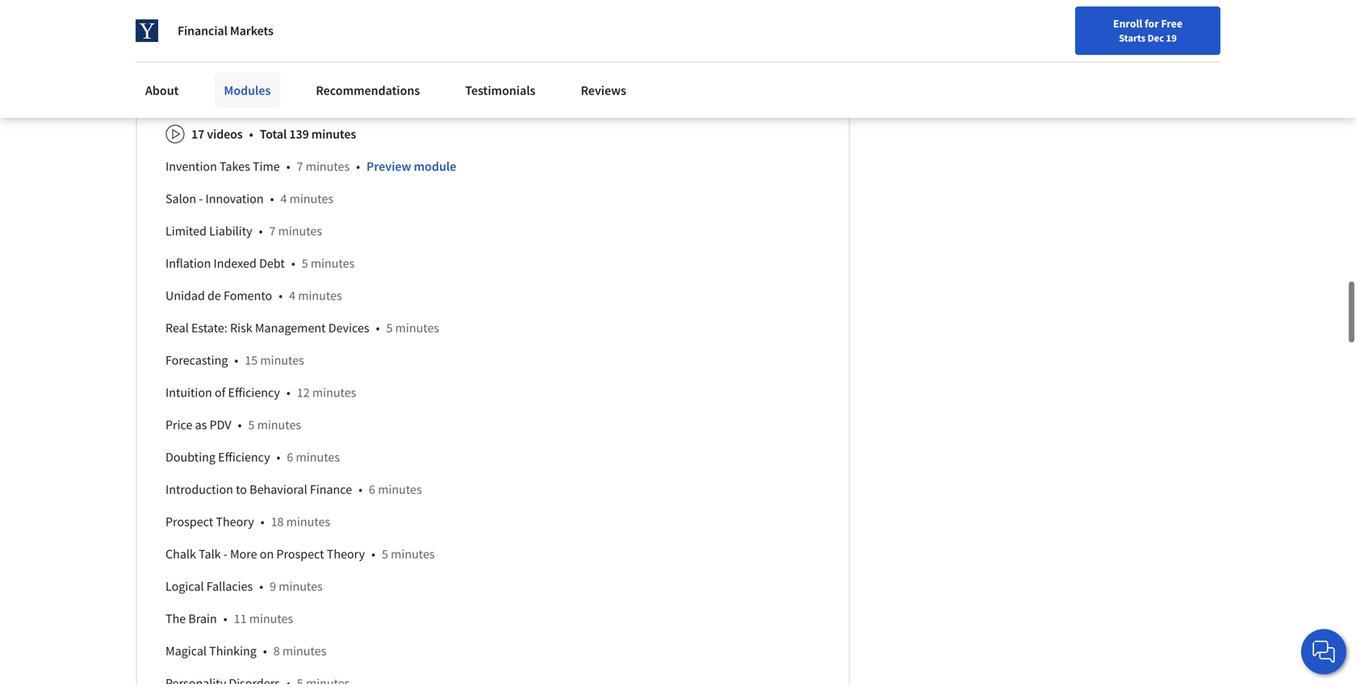 Task type: vqa. For each thing, say whether or not it's contained in the screenshot.
top 22 videos
no



Task type: locate. For each thing, give the bounding box(es) containing it.
• left the 8
[[263, 623, 267, 639]]

5
[[302, 235, 308, 251], [248, 397, 255, 413], [297, 655, 303, 671]]

0 horizontal spatial theory
[[216, 494, 254, 510]]

minutes up 6
[[257, 397, 301, 413]]

english
[[1047, 18, 1086, 34]]

1 horizontal spatial 4
[[289, 268, 296, 284]]

2 videos from the top
[[207, 106, 243, 122]]

english button
[[1018, 0, 1115, 52]]

minutes right 11
[[249, 591, 293, 607]]

minutes right 9 on the bottom of the page
[[279, 558, 323, 574]]

1 vertical spatial videos
[[207, 106, 243, 122]]

17 videos
[[191, 22, 242, 38], [191, 106, 243, 122]]

0 vertical spatial 5
[[302, 235, 308, 251]]

inflation
[[166, 235, 211, 251]]

theory down finance
[[327, 526, 365, 542]]

minutes down the • total 139 minutes
[[306, 138, 350, 154]]

price
[[166, 397, 193, 413]]

4 up the management
[[289, 268, 296, 284]]

salon - innovation • 4 minutes
[[166, 171, 334, 187]]

0 vertical spatial 17
[[191, 22, 204, 38]]

on
[[260, 526, 274, 542]]

magical
[[166, 623, 207, 639]]

videos inside info about module content element
[[207, 106, 243, 122]]

1 vertical spatial 7
[[269, 203, 276, 219]]

minutes
[[312, 106, 356, 122], [306, 138, 350, 154], [290, 171, 334, 187], [278, 203, 322, 219], [311, 235, 355, 251], [298, 268, 342, 284], [260, 332, 304, 348], [312, 364, 356, 381], [257, 397, 301, 413], [296, 429, 340, 445], [286, 494, 330, 510], [279, 558, 323, 574], [249, 591, 293, 607], [283, 623, 327, 639], [306, 655, 350, 671]]

1 vertical spatial 5
[[248, 397, 255, 413]]

show notifications image
[[1139, 20, 1158, 40]]

139
[[289, 106, 309, 122]]

personality
[[166, 655, 226, 671]]

5 for inflation indexed debt
[[302, 235, 308, 251]]

price as pdv • 5 minutes
[[166, 397, 301, 413]]

unidad
[[166, 268, 205, 284]]

0 vertical spatial 4
[[281, 171, 287, 187]]

5 right debt
[[302, 235, 308, 251]]

minutes right 139
[[312, 106, 356, 122]]

None search field
[[230, 10, 618, 42]]

prospect up chalk
[[166, 494, 213, 510]]

0 horizontal spatial 7
[[269, 203, 276, 219]]

1 horizontal spatial prospect
[[277, 526, 324, 542]]

efficiency
[[228, 364, 280, 381], [218, 429, 270, 445]]

17 videos up takes
[[191, 106, 243, 122]]

real estate: risk management devices
[[166, 300, 370, 316]]

prospect
[[166, 494, 213, 510], [277, 526, 324, 542]]

1 17 videos from the top
[[191, 22, 242, 38]]

1 horizontal spatial -
[[224, 526, 228, 542]]

7
[[297, 138, 303, 154], [269, 203, 276, 219]]

1 vertical spatial 4
[[289, 268, 296, 284]]

5 right the disorders
[[297, 655, 303, 671]]

limited liability • 7 minutes
[[166, 203, 322, 219]]

theory down the to
[[216, 494, 254, 510]]

1 vertical spatial prospect
[[277, 526, 324, 542]]

1 horizontal spatial 7
[[297, 138, 303, 154]]

about
[[145, 82, 179, 99]]

1 17 from the top
[[191, 22, 204, 38]]

0 vertical spatial videos
[[207, 22, 242, 38]]

4 for unidad de fomento
[[289, 268, 296, 284]]

disorders
[[229, 655, 280, 671]]

• left 15
[[235, 332, 239, 348]]

19
[[1167, 31, 1178, 44]]

videos down modules
[[207, 106, 243, 122]]

•
[[249, 106, 253, 122], [286, 138, 290, 154], [356, 138, 360, 154], [270, 171, 274, 187], [259, 203, 263, 219], [291, 235, 295, 251], [279, 268, 283, 284], [235, 332, 239, 348], [287, 364, 291, 381], [238, 397, 242, 413], [277, 429, 281, 445], [261, 494, 265, 510], [259, 558, 263, 574], [224, 591, 227, 607], [263, 623, 267, 639], [287, 655, 291, 671]]

-
[[199, 171, 203, 187], [224, 526, 228, 542]]

about
[[231, 60, 260, 74]]

0 vertical spatial -
[[199, 171, 203, 187]]

hide info about module content button
[[159, 53, 347, 82]]

• right the disorders
[[287, 655, 291, 671]]

logical
[[166, 558, 204, 574]]

5 right pdv
[[248, 397, 255, 413]]

1 vertical spatial theory
[[327, 526, 365, 542]]

markets
[[230, 23, 274, 39]]

4
[[281, 171, 287, 187], [289, 268, 296, 284]]

0 vertical spatial theory
[[216, 494, 254, 510]]

0 vertical spatial 7
[[297, 138, 303, 154]]

indexed
[[214, 235, 257, 251]]

as
[[195, 397, 207, 413]]

7 down 139
[[297, 138, 303, 154]]

2 17 from the top
[[191, 106, 205, 122]]

17 videos up info
[[191, 22, 242, 38]]

7 up debt
[[269, 203, 276, 219]]

17 up hide
[[191, 22, 204, 38]]

• right time
[[286, 138, 290, 154]]

8
[[274, 623, 280, 639]]

17
[[191, 22, 204, 38], [191, 106, 205, 122]]

17 up invention
[[191, 106, 205, 122]]

efficiency down 15
[[228, 364, 280, 381]]

- right talk
[[224, 526, 228, 542]]

debt
[[259, 235, 285, 251]]

prospect right on
[[277, 526, 324, 542]]

0 vertical spatial 17 videos
[[191, 22, 242, 38]]

videos up info
[[207, 22, 242, 38]]

0 horizontal spatial 4
[[281, 171, 287, 187]]

total
[[260, 106, 287, 122]]

minutes right debt
[[311, 235, 355, 251]]

doubting
[[166, 429, 216, 445]]

intuition
[[166, 364, 212, 381]]

5 for price as pdv
[[248, 397, 255, 413]]

theory
[[216, 494, 254, 510], [327, 526, 365, 542]]

minutes right the disorders
[[306, 655, 350, 671]]

1 vertical spatial 17 videos
[[191, 106, 243, 122]]

info
[[210, 60, 229, 74]]

0 horizontal spatial prospect
[[166, 494, 213, 510]]

intuition of efficiency • 12 minutes
[[166, 364, 356, 381]]

1 vertical spatial -
[[224, 526, 228, 542]]

- right salon
[[199, 171, 203, 187]]

1 vertical spatial 17
[[191, 106, 205, 122]]

free
[[1162, 16, 1183, 31]]

2 17 videos from the top
[[191, 106, 243, 122]]

unidad de fomento • 4 minutes
[[166, 268, 342, 284]]

4 down invention takes time • 7 minutes •
[[281, 171, 287, 187]]

efficiency up the to
[[218, 429, 270, 445]]

0 vertical spatial prospect
[[166, 494, 213, 510]]



Task type: describe. For each thing, give the bounding box(es) containing it.
• right the fomento
[[279, 268, 283, 284]]

• left 6
[[277, 429, 281, 445]]

1 vertical spatial efficiency
[[218, 429, 270, 445]]

estate:
[[191, 300, 228, 316]]

content
[[302, 60, 340, 74]]

1 videos from the top
[[207, 22, 242, 38]]

yale university image
[[136, 19, 158, 42]]

forecasting • 15 minutes
[[166, 332, 304, 348]]

to
[[236, 461, 247, 478]]

real
[[166, 300, 189, 316]]

17 inside info about module content element
[[191, 106, 205, 122]]

thinking
[[209, 623, 257, 639]]

hide
[[185, 60, 208, 74]]

logical fallacies • 9 minutes
[[166, 558, 323, 574]]

0 horizontal spatial -
[[199, 171, 203, 187]]

behavioral
[[250, 461, 307, 478]]

6
[[287, 429, 293, 445]]

takes
[[220, 138, 250, 154]]

reviews
[[581, 82, 627, 99]]

brain
[[189, 591, 217, 607]]

more
[[230, 526, 257, 542]]

risk
[[230, 300, 253, 316]]

• right pdv
[[238, 397, 242, 413]]

time
[[253, 138, 280, 154]]

chat with us image
[[1312, 639, 1338, 665]]

minutes right the 8
[[283, 623, 327, 639]]

1 horizontal spatial theory
[[327, 526, 365, 542]]

• left 11
[[224, 591, 227, 607]]

de
[[208, 268, 221, 284]]

of
[[215, 364, 226, 381]]

the
[[166, 591, 186, 607]]

17 videos inside info about module content element
[[191, 106, 243, 122]]

introduction to behavioral finance
[[166, 461, 352, 478]]

• right liability
[[259, 203, 263, 219]]

liability
[[209, 203, 252, 219]]

management
[[255, 300, 326, 316]]

introduction
[[166, 461, 233, 478]]

• left total
[[249, 106, 253, 122]]

minutes right 15
[[260, 332, 304, 348]]

modules link
[[214, 73, 281, 108]]

4 for salon - innovation
[[281, 171, 287, 187]]

doubting efficiency • 6 minutes
[[166, 429, 340, 445]]

• left 18
[[261, 494, 265, 510]]

minutes down invention takes time • 7 minutes •
[[290, 171, 334, 187]]

for
[[1145, 16, 1160, 31]]

15
[[245, 332, 258, 348]]

minutes right 6
[[296, 429, 340, 445]]

prospect theory • 18 minutes
[[166, 494, 330, 510]]

• left 12
[[287, 364, 291, 381]]

financial markets
[[178, 23, 274, 39]]

0 vertical spatial efficiency
[[228, 364, 280, 381]]

forecasting
[[166, 332, 228, 348]]

fomento
[[224, 268, 272, 284]]

minutes right 12
[[312, 364, 356, 381]]

starts
[[1120, 31, 1146, 44]]

9
[[270, 558, 276, 574]]

innovation
[[206, 171, 264, 187]]

12
[[297, 364, 310, 381]]

• left 9 on the bottom of the page
[[259, 558, 263, 574]]

talk
[[199, 526, 221, 542]]

info about module content element
[[159, 46, 821, 684]]

modules
[[224, 82, 271, 99]]

pdv
[[210, 397, 231, 413]]

limited
[[166, 203, 207, 219]]

recommendations
[[316, 82, 420, 99]]

minutes right 18
[[286, 494, 330, 510]]

the brain • 11 minutes
[[166, 591, 293, 607]]

• down time
[[270, 171, 274, 187]]

devices
[[329, 300, 370, 316]]

dec
[[1148, 31, 1165, 44]]

inflation indexed debt • 5 minutes
[[166, 235, 355, 251]]

2 vertical spatial 5
[[297, 655, 303, 671]]

• total 139 minutes
[[249, 106, 356, 122]]

magical thinking • 8 minutes
[[166, 623, 327, 639]]

testimonials link
[[456, 73, 546, 108]]

testimonials
[[465, 82, 536, 99]]

personality disorders • 5 minutes
[[166, 655, 350, 671]]

11
[[234, 591, 247, 607]]

recommendations link
[[306, 73, 430, 108]]

reviews link
[[571, 73, 636, 108]]

finance
[[310, 461, 352, 478]]

minutes up debt
[[278, 203, 322, 219]]

fallacies
[[207, 558, 253, 574]]

financial
[[178, 23, 228, 39]]

minutes up devices
[[298, 268, 342, 284]]

chalk talk - more on prospect theory
[[166, 526, 365, 542]]

invention takes time • 7 minutes •
[[166, 138, 360, 154]]

enroll
[[1114, 16, 1143, 31]]

invention
[[166, 138, 217, 154]]

• down the recommendations link at the top left
[[356, 138, 360, 154]]

chalk
[[166, 526, 196, 542]]

• right debt
[[291, 235, 295, 251]]

hide info about module content
[[185, 60, 340, 74]]

enroll for free starts dec 19
[[1114, 16, 1183, 44]]

18
[[271, 494, 284, 510]]

about link
[[136, 73, 189, 108]]

module
[[263, 60, 300, 74]]

salon
[[166, 171, 196, 187]]



